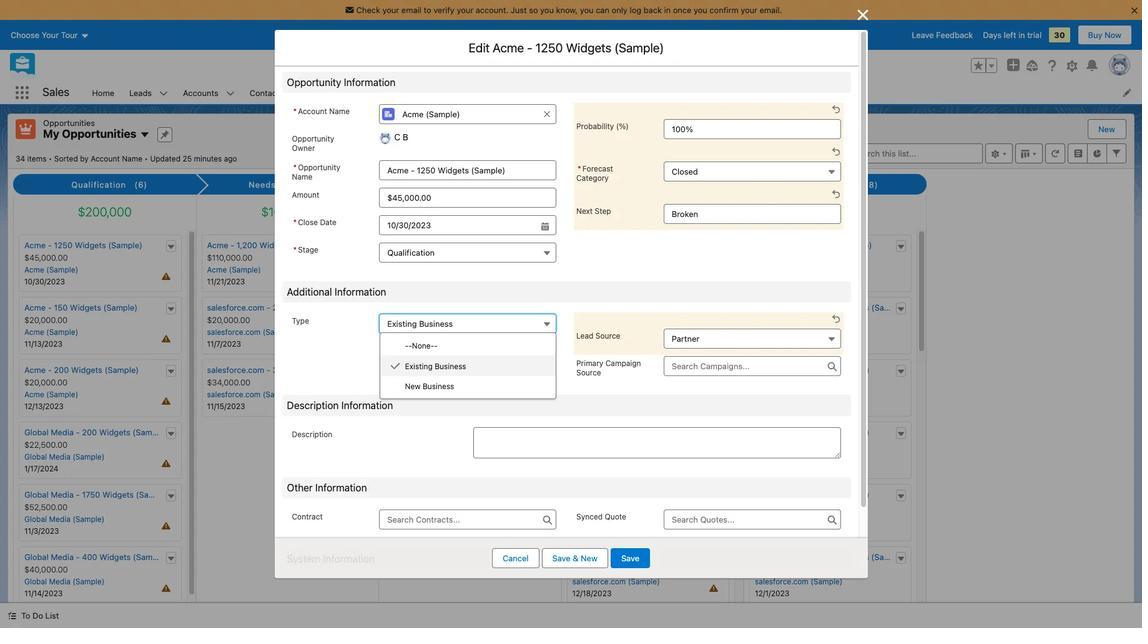 Task type: describe. For each thing, give the bounding box(es) containing it.
150
[[54, 303, 68, 313]]

$211,500
[[628, 205, 677, 219]]

12/13/2023
[[24, 402, 64, 412]]

quote
[[605, 513, 626, 522]]

global media (sample) link for global media - 80 widgets (sample)
[[572, 390, 652, 400]]

media inside $10,000.00 global media (sample)
[[597, 390, 618, 400]]

$10,000.00 global media (sample)
[[572, 378, 652, 400]]

text default image for acme - 200 widgets (sample)
[[166, 368, 175, 377]]

(sample) inside $75,000.00 salesforce.com (sample) 4/19/2023
[[811, 328, 843, 337]]

opportunity owner
[[292, 134, 334, 153]]

quotes
[[653, 88, 680, 98]]

widgets for salesforce.com - 600 widgets (sample)
[[838, 303, 869, 313]]

my
[[43, 127, 59, 141]]

- left 1100
[[779, 240, 782, 250]]

acme (sample) link for acme - 200 widgets (sample)
[[24, 390, 78, 400]]

opportunities down sales
[[43, 118, 95, 128]]

Search My Opportunities list view. search field
[[833, 143, 983, 163]]

- inside salesforce.com - 200 widgets (sample) $20,000.00 salesforce.com (sample) 11/7/2023
[[267, 303, 270, 313]]

(sample) inside $22,500.00 acme (sample) 1/2/2024
[[594, 328, 626, 337]]

widgets for acme - 1,200 widgets (sample) $110,000.00 acme (sample) 11/21/2023
[[260, 240, 291, 250]]

additional
[[287, 287, 332, 298]]

trial
[[1027, 30, 1042, 40]]

- left 600
[[815, 303, 818, 313]]

acme (sample) link down $110,000.00
[[207, 265, 261, 275]]

name inside my opportunities|opportunities|list view element
[[122, 154, 142, 163]]

my opportunities status
[[16, 154, 150, 163]]

salesforce.com - 350 widgets (sample)
[[755, 553, 906, 563]]

global media (sample)
[[572, 453, 652, 462]]

email.
[[760, 5, 782, 15]]

2 you from the left
[[580, 5, 594, 15]]

inverse image
[[855, 7, 870, 22]]

widgets for salesforce.com - 200 widgets (sample) $20,000.00 salesforce.com (sample) 11/7/2023
[[290, 303, 321, 313]]

(7)
[[680, 180, 693, 190]]

Contract text field
[[379, 510, 556, 530]]

salesforce.com (sample) link up 11/7/2023
[[207, 328, 295, 337]]

qualification inside my opportunities|opportunities|list view element
[[71, 180, 126, 190]]

group containing *
[[292, 215, 556, 235]]

global media (sample) link for global media - 400 widgets (sample)
[[24, 578, 104, 587]]

$20,000.00 acme (sample) 11/13/2023
[[24, 315, 78, 349]]

new for new business
[[405, 382, 421, 392]]

opportunities up by at the top left of the page
[[62, 127, 136, 141]]

1 horizontal spatial account
[[298, 107, 327, 116]]

global media (sample) link for global media - 1750 widgets (sample)
[[24, 515, 104, 525]]

opportunities list item
[[307, 81, 391, 104]]

- left 210
[[632, 490, 636, 500]]

acme (sample) link for acme - 1250 widgets (sample)
[[24, 265, 78, 275]]

business inside option
[[435, 362, 466, 371]]

text default image for acme - 500 widgets (sample)
[[897, 430, 905, 439]]

2 your from the left
[[457, 5, 474, 15]]

- left 300
[[779, 490, 782, 500]]

- up $20,000.00 acme (sample) 12/13/2023
[[48, 365, 52, 375]]

* for * close date
[[293, 218, 297, 227]]

$22,500.00 global media (sample) 1/17/2024
[[24, 440, 104, 474]]

- left 150
[[48, 303, 52, 313]]

- inside salesforce.com - 320 widgets (sample) $34,000.00 salesforce.com (sample) 11/15/2023
[[267, 365, 270, 375]]

Lead Source button
[[664, 329, 841, 349]]

acme (sample) link for acme - 140 widgets (sample)
[[572, 328, 626, 337]]

salesforce.com inside $35,000.00 salesforce.com (sample) 12/1/2023
[[755, 578, 809, 587]]

new inside button
[[581, 554, 598, 564]]

(sample) inside the $20,000.00 salesforce.com (sample)
[[628, 515, 660, 525]]

Synced Quote text field
[[664, 510, 841, 530]]

widgets for acme - 300 widgets (sample)
[[802, 490, 833, 500]]

$34,000.00
[[207, 378, 251, 388]]

* opportunity name
[[292, 163, 340, 182]]

text default image for global media - 400 widgets (sample)
[[166, 555, 175, 564]]

list
[[45, 611, 59, 621]]

existing business inside 'type' button
[[387, 319, 453, 329]]

media inside the $40,000.00 global media (sample) 11/14/2023
[[49, 578, 70, 587]]

new for new
[[1099, 124, 1115, 134]]

calendar list item
[[391, 81, 456, 104]]

12/1/2023
[[755, 590, 790, 599]]

(sample) inside $10,000.00 global media (sample)
[[621, 390, 652, 400]]

leave
[[912, 30, 934, 40]]

text default image for acme - 300 widgets (sample)
[[897, 493, 905, 501]]

11/21/2023
[[207, 277, 245, 287]]

media up $52,500.00
[[51, 490, 74, 500]]

Probability (%) text field
[[664, 119, 841, 139]]

information for opportunity information
[[344, 77, 396, 88]]

acme inside $20,000.00 acme (sample) 12/13/2023
[[24, 390, 44, 400]]

global inside $10,000.00 global media (sample)
[[572, 390, 595, 400]]

$45,000.00 acme (sample) 10/30/2023
[[24, 253, 78, 287]]

media up $40,000.00
[[51, 553, 74, 563]]

10/30/2023
[[24, 277, 65, 287]]

11/13/2023
[[24, 340, 63, 349]]

by
[[80, 154, 89, 163]]

widgets for acme - 140 widgets (sample)
[[618, 303, 649, 313]]

acme - 150 widgets (sample)
[[24, 303, 138, 313]]

$20,000.00 salesforce.com (sample)
[[572, 503, 660, 525]]

cancel
[[503, 554, 529, 564]]

days
[[983, 30, 1002, 40]]

$45,000.00
[[24, 253, 68, 263]]

analysis
[[279, 180, 314, 190]]

(sample) inside $45,000.00 acme (sample) 10/30/2023
[[46, 265, 78, 275]]

acme (sample) link for acme - 650 widgets (sample)
[[755, 390, 809, 400]]

widgets right 400
[[100, 553, 131, 563]]

- left "80"
[[624, 365, 628, 375]]

240
[[638, 553, 653, 563]]

next step list item
[[574, 188, 843, 230]]

- up $45,000.00
[[48, 240, 52, 250]]

widgets up $22,500.00 global media (sample) 1/17/2024
[[99, 428, 130, 438]]

* for * forecast category
[[578, 164, 581, 174]]

type
[[292, 317, 309, 326]]

$164,000
[[261, 205, 314, 219]]

salesforce.com - 200 widgets (sample) $20,000.00 salesforce.com (sample) 11/7/2023
[[207, 303, 358, 349]]

$110,000.00
[[207, 253, 253, 263]]

(0)
[[491, 180, 504, 190]]

business inside 'type' button
[[419, 319, 453, 329]]

existing business inside option
[[405, 362, 466, 371]]

(6)
[[135, 180, 147, 190]]

1 you from the left
[[540, 5, 554, 15]]

$22,500.00 for acme
[[572, 315, 616, 325]]

$20,000.00 inside salesforce.com - 200 widgets (sample) $20,000.00 salesforce.com (sample) 11/7/2023
[[207, 315, 250, 325]]

global up synced
[[572, 453, 595, 462]]

* account name
[[293, 107, 350, 116]]

forecasts
[[463, 88, 500, 98]]

amount
[[292, 190, 319, 200]]

acme inside $22,500.00 acme (sample) 1/2/2024
[[572, 328, 592, 337]]

lead source
[[576, 332, 620, 341]]

widgets for salesforce.com - 210 widgets (sample)
[[654, 490, 685, 500]]

close
[[298, 218, 318, 227]]

- left 650
[[779, 365, 782, 375]]

only
[[612, 5, 628, 15]]

log
[[630, 5, 641, 15]]

- up new business
[[409, 342, 412, 351]]

global media - 400 widgets (sample)
[[24, 553, 167, 563]]

- inside salesforce.com - 240 widgets (sample) $22,500.00 salesforce.com (sample) 12/18/2023
[[632, 553, 636, 563]]

$22,500.00 for global
[[24, 440, 68, 450]]

- up $22,500.00 global media (sample) 1/17/2024
[[76, 428, 80, 438]]

stage
[[298, 245, 318, 255]]

owner
[[292, 144, 315, 153]]

description for description information
[[287, 400, 339, 412]]

global down 12/13/2023
[[24, 428, 49, 438]]

none search field inside my opportunities|opportunities|list view element
[[833, 143, 983, 163]]

$36,000.00 acme (sample) 1/16/2023
[[755, 503, 809, 537]]

(sample) inside $52,500.00 global media (sample) 11/3/2023
[[73, 515, 104, 525]]

none-
[[412, 342, 434, 351]]

global up global media (sample)
[[572, 428, 597, 438]]

contract
[[292, 513, 323, 522]]

- left none-
[[405, 342, 409, 351]]

$35,000.00 salesforce.com (sample) 12/1/2023
[[755, 565, 843, 599]]

$52,500.00 global media (sample) 11/3/2023
[[24, 503, 104, 537]]

global inside $22,500.00 global media (sample) 1/17/2024
[[24, 453, 47, 462]]

210
[[638, 490, 652, 500]]

2 vertical spatial 200
[[82, 428, 97, 438]]

$75,000.00 salesforce.com (sample) 4/19/2023
[[755, 315, 843, 349]]

opportunity for information
[[287, 77, 341, 88]]

widgets right "1750"
[[102, 490, 134, 500]]

Type button
[[379, 314, 556, 334]]

existing inside 'type' button
[[387, 319, 417, 329]]

500
[[785, 428, 800, 438]]

- left 500 on the bottom right
[[779, 428, 782, 438]]

200 for acme
[[54, 365, 69, 375]]

home link
[[84, 81, 122, 104]]

acme inside $45,000.00 acme (sample) 10/30/2023
[[24, 265, 44, 275]]

- left "1750"
[[76, 490, 80, 500]]

days left in trial
[[983, 30, 1042, 40]]

global inside $52,500.00 global media (sample) 11/3/2023
[[24, 515, 47, 525]]

* close date
[[293, 218, 337, 227]]

global media - 180 widgets (sample)
[[572, 428, 714, 438]]

320
[[273, 365, 288, 375]]

list view controls image
[[986, 143, 1013, 163]]

acme - 140 widgets (sample)
[[572, 303, 686, 313]]

global media (sample) link down 180
[[572, 453, 652, 462]]

widgets for salesforce.com - 240 widgets (sample) $22,500.00 salesforce.com (sample) 12/18/2023
[[655, 553, 686, 563]]

Stage, Qualification button
[[379, 243, 556, 263]]

contacts
[[250, 88, 284, 98]]

650
[[785, 365, 800, 375]]

source inside primary campaign source
[[576, 368, 601, 378]]

acme (sample) link for acme - 500 widgets (sample)
[[755, 453, 809, 462]]

$22,500.00 inside salesforce.com - 240 widgets (sample) $22,500.00 salesforce.com (sample) 12/18/2023
[[572, 565, 616, 575]]

category
[[576, 174, 609, 183]]

primary
[[576, 359, 604, 368]]

- left 140 at the right
[[596, 303, 600, 313]]

350
[[821, 553, 836, 563]]

$35,000.00
[[755, 565, 798, 575]]

salesforce.com (sample) link down $34,000.00
[[207, 390, 295, 400]]

1 • from the left
[[49, 154, 52, 163]]

salesforce.com - 600 widgets (sample)
[[755, 303, 906, 313]]

acme - 1250 widgets (sample)
[[24, 240, 142, 250]]

4/19/2023
[[755, 340, 791, 349]]

2 • from the left
[[144, 154, 148, 163]]

name for * account name
[[329, 107, 350, 116]]

acme - 140 widgets (sample) link
[[572, 303, 686, 313]]

Acme (Sample) text field
[[379, 104, 556, 124]]

acme inside $20,000.00 acme (sample) 11/13/2023
[[24, 328, 44, 337]]

30
[[1054, 30, 1065, 40]]

34
[[16, 154, 25, 163]]

25
[[183, 154, 192, 163]]

primary campaign source
[[576, 359, 641, 378]]

- up 'existing business' option on the left of page
[[434, 342, 438, 351]]

(sample) inside $20,000.00 acme (sample) 12/13/2023
[[46, 390, 78, 400]]

10/18/2023
[[755, 277, 795, 287]]

200 for salesforce.com
[[273, 303, 288, 313]]

probability (%) list item
[[574, 103, 843, 146]]

save for save
[[621, 554, 640, 564]]

proposal
[[445, 180, 483, 190]]

accounts list item
[[176, 81, 242, 104]]

3 your from the left
[[741, 5, 758, 15]]

email
[[401, 5, 421, 15]]

edit acme - 1250 widgets (sample)
[[469, 41, 664, 55]]

items
[[27, 154, 46, 163]]

Forecast Category, Closed button
[[664, 162, 841, 182]]

information for other information
[[315, 483, 367, 494]]

widgets for salesforce.com - 320 widgets (sample) $34,000.00 salesforce.com (sample) 11/15/2023
[[290, 365, 321, 375]]

media up $10,000.00 global media (sample)
[[599, 365, 622, 375]]

widgets right 180
[[646, 428, 677, 438]]

- up the search... 'button' at the top of the page
[[527, 41, 533, 55]]

34 items • sorted by account name • updated 25 minutes ago
[[16, 154, 237, 163]]

opportunity inside * opportunity name
[[298, 163, 340, 172]]



Task type: vqa. For each thing, say whether or not it's contained in the screenshot.
the topmost 'Activity'
no



Task type: locate. For each thing, give the bounding box(es) containing it.
text default image for acme - 650 widgets (sample)
[[897, 368, 905, 377]]

* stage
[[293, 245, 318, 255]]

widgets for acme - 650 widgets (sample)
[[802, 365, 833, 375]]

widgets
[[566, 41, 612, 55], [75, 240, 106, 250], [260, 240, 291, 250], [804, 240, 836, 250], [70, 303, 101, 313], [290, 303, 321, 313], [618, 303, 649, 313], [838, 303, 869, 313], [71, 365, 102, 375], [290, 365, 321, 375], [642, 365, 674, 375], [802, 365, 833, 375], [99, 428, 130, 438], [646, 428, 677, 438], [802, 428, 833, 438], [102, 490, 134, 500], [654, 490, 685, 500], [802, 490, 833, 500], [100, 553, 131, 563], [655, 553, 686, 563], [838, 553, 869, 563]]

2 horizontal spatial you
[[694, 5, 707, 15]]

1 vertical spatial opportunity
[[292, 134, 334, 144]]

buy now button
[[1078, 25, 1132, 45]]

(%)
[[616, 122, 629, 131]]

text default image for acme - 150 widgets (sample)
[[166, 305, 175, 314]]

existing up --none-- at the left
[[387, 319, 417, 329]]

information for system information
[[323, 554, 375, 565]]

you
[[540, 5, 554, 15], [580, 5, 594, 15], [694, 5, 707, 15]]

opportunities link
[[307, 81, 374, 104]]

existing business up --none-- at the left
[[387, 319, 453, 329]]

reports link
[[584, 81, 629, 104]]

media down $40,000.00
[[49, 578, 70, 587]]

* left forecast
[[578, 164, 581, 174]]

1 horizontal spatial qualification
[[387, 248, 435, 258]]

0 vertical spatial acme (sample)
[[755, 390, 809, 400]]

- down the acme - 1,200 widgets (sample) $110,000.00 acme (sample) 11/21/2023
[[267, 303, 270, 313]]

global up 11/14/2023
[[24, 578, 47, 587]]

other information
[[287, 483, 367, 494]]

new button
[[1089, 120, 1125, 139]]

cancel button
[[492, 549, 539, 569]]

1 vertical spatial new
[[405, 382, 421, 392]]

1 vertical spatial name
[[122, 154, 142, 163]]

None search field
[[833, 143, 983, 163]]

(sample)
[[615, 41, 664, 55], [108, 240, 142, 250], [293, 240, 327, 250], [838, 240, 872, 250], [46, 265, 78, 275], [229, 265, 261, 275], [103, 303, 138, 313], [323, 303, 358, 313], [652, 303, 686, 313], [872, 303, 906, 313], [46, 328, 78, 337], [263, 328, 295, 337], [594, 328, 626, 337], [811, 328, 843, 337], [105, 365, 139, 375], [323, 365, 358, 375], [676, 365, 710, 375], [835, 365, 870, 375], [46, 390, 78, 400], [263, 390, 295, 400], [621, 390, 652, 400], [777, 390, 809, 400], [133, 428, 167, 438], [680, 428, 714, 438], [835, 428, 870, 438], [73, 453, 104, 462], [621, 453, 652, 462], [777, 453, 809, 462], [136, 490, 170, 500], [687, 490, 722, 500], [835, 490, 870, 500], [73, 515, 104, 525], [628, 515, 660, 525], [777, 515, 809, 525], [133, 553, 167, 563], [689, 553, 723, 563], [871, 553, 906, 563], [73, 578, 104, 587], [628, 578, 660, 587], [811, 578, 843, 587]]

closed left won
[[802, 180, 831, 190]]

0 horizontal spatial group
[[292, 215, 556, 235]]

global up 1/17/2024
[[24, 453, 47, 462]]

200 inside salesforce.com - 200 widgets (sample) $20,000.00 salesforce.com (sample) 11/7/2023
[[273, 303, 288, 313]]

acme (sample) down 650
[[755, 390, 809, 400]]

text default image
[[166, 243, 175, 252], [897, 243, 905, 252], [166, 305, 175, 314], [390, 361, 400, 371], [166, 368, 175, 377], [897, 368, 905, 377], [166, 430, 175, 439], [897, 430, 905, 439], [714, 493, 723, 501], [166, 555, 175, 564], [7, 612, 16, 621]]

calendar link
[[391, 81, 439, 104]]

your
[[383, 5, 399, 15], [457, 5, 474, 15], [741, 5, 758, 15]]

text default image for acme - 1250 widgets (sample)
[[166, 243, 175, 252]]

business
[[419, 319, 453, 329], [435, 362, 466, 371], [423, 382, 454, 392]]

None text field
[[379, 161, 556, 180]]

2 horizontal spatial name
[[329, 107, 350, 116]]

leave feedback
[[912, 30, 973, 40]]

qualification inside button
[[387, 248, 435, 258]]

global inside the $40,000.00 global media (sample) 11/14/2023
[[24, 578, 47, 587]]

0 vertical spatial group
[[971, 58, 997, 73]]

salesforce.com - 200 widgets (sample) link
[[207, 303, 358, 313]]

1 horizontal spatial new
[[581, 554, 598, 564]]

0 vertical spatial in
[[664, 5, 671, 15]]

$20,000.00 for acme - 150 widgets (sample)
[[24, 315, 68, 325]]

11/15/2023
[[207, 402, 245, 412]]

existing
[[387, 319, 417, 329], [405, 362, 433, 371]]

group
[[971, 58, 997, 73], [292, 215, 556, 235]]

text default image for global media - 1750 widgets (sample)
[[166, 493, 175, 501]]

group down days
[[971, 58, 997, 73]]

widgets for acme - 200 widgets (sample)
[[71, 365, 102, 375]]

in right left
[[1019, 30, 1025, 40]]

* inside * forecast category
[[578, 164, 581, 174]]

$40,000.00 global media (sample) 11/14/2023
[[24, 565, 104, 599]]

1 your from the left
[[383, 5, 399, 15]]

salesforce.com inside the $20,000.00 salesforce.com (sample)
[[572, 515, 626, 525]]

media up global media (sample)
[[599, 428, 622, 438]]

acme (sample) link down 500 on the bottom right
[[755, 453, 809, 462]]

accounts
[[183, 88, 218, 98]]

widgets right 300
[[802, 490, 833, 500]]

widgets up type
[[290, 303, 321, 313]]

widgets down can
[[566, 41, 612, 55]]

widgets for acme - 1100 widgets (sample)
[[804, 240, 836, 250]]

- up $110,000.00
[[231, 240, 234, 250]]

existing business up new business
[[405, 362, 466, 371]]

0 vertical spatial closed
[[672, 167, 698, 177]]

- left 180
[[624, 428, 628, 438]]

* for * stage
[[293, 245, 297, 255]]

1 horizontal spatial group
[[971, 58, 997, 73]]

1 horizontal spatial your
[[457, 5, 474, 15]]

closed list item
[[574, 146, 843, 188]]

2 vertical spatial business
[[423, 382, 454, 392]]

business down 'existing business' option on the left of page
[[423, 382, 454, 392]]

1 vertical spatial account
[[91, 154, 120, 163]]

sales
[[42, 86, 69, 99]]

Description text field
[[473, 428, 841, 459]]

1 vertical spatial existing
[[405, 362, 433, 371]]

name for * opportunity name
[[292, 172, 312, 182]]

list box containing --none--
[[379, 333, 557, 400]]

1 vertical spatial 200
[[54, 365, 69, 375]]

0 horizontal spatial name
[[122, 154, 142, 163]]

400
[[82, 553, 97, 563]]

None text field
[[379, 215, 556, 235]]

you right so
[[540, 5, 554, 15]]

- left 400
[[76, 553, 80, 563]]

media inside $52,500.00 global media (sample) 11/3/2023
[[49, 515, 70, 525]]

* for * account name
[[293, 107, 297, 116]]

$36,000.00
[[755, 503, 798, 513]]

new inside button
[[1099, 124, 1115, 134]]

$22,500.00
[[572, 315, 616, 325], [24, 440, 68, 450], [572, 565, 616, 575]]

media inside $22,500.00 global media (sample) 1/17/2024
[[49, 453, 70, 462]]

Next Step text field
[[664, 204, 841, 224]]

1 horizontal spatial closed
[[802, 180, 831, 190]]

(sample) inside $22,500.00 global media (sample) 1/17/2024
[[73, 453, 104, 462]]

global media (sample) link for global media - 200 widgets (sample)
[[24, 453, 104, 462]]

acme - 1250 widgets (sample) link
[[24, 240, 142, 250]]

(sample) inside $36,000.00 acme (sample) 1/16/2023
[[777, 515, 809, 525]]

opportunity for owner
[[292, 134, 334, 144]]

text default image for global media - 80 widgets (sample)
[[714, 368, 723, 377]]

1 vertical spatial in
[[1019, 30, 1025, 40]]

1 vertical spatial qualification
[[387, 248, 435, 258]]

name up (6) at the top of page
[[122, 154, 142, 163]]

select list display image
[[1015, 143, 1043, 163]]

closed for closed
[[672, 167, 698, 177]]

text default image for global media - 200 widgets (sample)
[[166, 430, 175, 439]]

0 vertical spatial existing business
[[387, 319, 453, 329]]

1 horizontal spatial 1250
[[536, 41, 563, 55]]

•
[[49, 154, 52, 163], [144, 154, 148, 163]]

opportunity up the * account name
[[287, 77, 341, 88]]

$22,500.00 up 1/17/2024
[[24, 440, 68, 450]]

$20,000.00 for acme - 200 widgets (sample)
[[24, 378, 68, 388]]

1 vertical spatial business
[[435, 362, 466, 371]]

widgets right the 320
[[290, 365, 321, 375]]

0 vertical spatial 1250
[[536, 41, 563, 55]]

text default image inside 'existing business' option
[[390, 361, 400, 371]]

description for description
[[292, 430, 332, 440]]

partner list item
[[574, 313, 843, 355]]

closed won
[[802, 180, 853, 190]]

media down $52,500.00
[[49, 515, 70, 525]]

leave feedback link
[[912, 30, 973, 40]]

in right back
[[664, 5, 671, 15]]

1250 inside my opportunities|opportunities|list view element
[[54, 240, 73, 250]]

0 vertical spatial opportunity
[[287, 77, 341, 88]]

Primary Campaign Source text field
[[664, 357, 841, 377]]

200
[[273, 303, 288, 313], [54, 365, 69, 375], [82, 428, 97, 438]]

Amount text field
[[379, 188, 556, 208]]

new
[[1099, 124, 1115, 134], [405, 382, 421, 392], [581, 554, 598, 564]]

your left email.
[[741, 5, 758, 15]]

name
[[329, 107, 350, 116], [122, 154, 142, 163], [292, 172, 312, 182]]

my opportunities|opportunities|list view element
[[7, 114, 1135, 629]]

global media (sample) link down $40,000.00
[[24, 578, 104, 587]]

information for description information
[[341, 400, 393, 412]]

global media - 200 widgets (sample)
[[24, 428, 167, 438]]

leads list item
[[122, 81, 176, 104]]

updated
[[150, 154, 181, 163]]

acme (sample) for 650
[[755, 390, 809, 400]]

to
[[424, 5, 431, 15]]

reports list item
[[584, 81, 645, 104]]

source inside partner list item
[[596, 332, 620, 341]]

0 vertical spatial new
[[1099, 124, 1115, 134]]

0 vertical spatial 200
[[273, 303, 288, 313]]

global media (sample) link
[[572, 390, 652, 400], [24, 453, 104, 462], [572, 453, 652, 462], [24, 515, 104, 525], [24, 578, 104, 587]]

(sample) inside $35,000.00 salesforce.com (sample) 12/1/2023
[[811, 578, 843, 587]]

1 horizontal spatial save
[[621, 554, 640, 564]]

salesforce.com - 320 widgets (sample) link
[[207, 365, 358, 375]]

$20,000.00 inside the $20,000.00 salesforce.com (sample)
[[572, 503, 616, 513]]

acme - 200 widgets (sample) link
[[24, 365, 139, 375]]

widgets inside salesforce.com - 320 widgets (sample) $34,000.00 salesforce.com (sample) 11/15/2023
[[290, 365, 321, 375]]

quotes link
[[645, 81, 687, 104]]

$200,000
[[78, 205, 132, 219]]

acme (sample) link down $36,000.00
[[755, 515, 809, 525]]

widgets for acme - 500 widgets (sample)
[[802, 428, 833, 438]]

global up $10,000.00
[[572, 365, 597, 375]]

list
[[84, 81, 1142, 104]]

1 horizontal spatial in
[[1019, 30, 1025, 40]]

salesforce.com - 240 widgets (sample) $22,500.00 salesforce.com (sample) 12/18/2023
[[572, 553, 723, 599]]

200 up $20,000.00 acme (sample) 12/13/2023
[[54, 365, 69, 375]]

text default image inside to do list button
[[7, 612, 16, 621]]

closed for closed won
[[802, 180, 831, 190]]

2 vertical spatial $22,500.00
[[572, 565, 616, 575]]

acme - 500 widgets (sample) link
[[755, 428, 870, 438]]

2 horizontal spatial your
[[741, 5, 758, 15]]

search...
[[451, 61, 485, 71]]

0 horizontal spatial closed
[[672, 167, 698, 177]]

0 vertical spatial qualification
[[71, 180, 126, 190]]

acme inside $36,000.00 acme (sample) 1/16/2023
[[755, 515, 775, 525]]

salesforce.com - 210 widgets (sample) link
[[572, 490, 722, 500]]

0 horizontal spatial 1250
[[54, 240, 73, 250]]

information for additional information
[[335, 287, 386, 298]]

text default image for acme - 1100 widgets (sample)
[[897, 243, 905, 252]]

200 up $22,500.00 global media (sample) 1/17/2024
[[82, 428, 97, 438]]

description down description information
[[292, 430, 332, 440]]

0 vertical spatial description
[[287, 400, 339, 412]]

list containing home
[[84, 81, 1142, 104]]

* forecast category
[[576, 164, 613, 183]]

* for * opportunity name
[[293, 163, 297, 172]]

global up $52,500.00
[[24, 490, 49, 500]]

feedback
[[936, 30, 973, 40]]

* left 'stage'
[[293, 245, 297, 255]]

300
[[785, 490, 800, 500]]

acme (sample) link up 11/13/2023
[[24, 328, 78, 337]]

text default image for salesforce.com - 210 widgets (sample)
[[714, 493, 723, 501]]

ago
[[224, 154, 237, 163]]

200 down 'additional'
[[273, 303, 288, 313]]

salesforce.com - 600 widgets (sample) link
[[755, 303, 906, 313]]

edit
[[469, 41, 490, 55]]

3 you from the left
[[694, 5, 707, 15]]

140
[[602, 303, 616, 313]]

salesforce.com (sample) link up 12/18/2023
[[572, 578, 660, 587]]

0 horizontal spatial save
[[552, 554, 571, 564]]

save left &
[[552, 554, 571, 564]]

1 horizontal spatial 200
[[82, 428, 97, 438]]

contacts list item
[[242, 81, 307, 104]]

2 vertical spatial name
[[292, 172, 312, 182]]

name inside * opportunity name
[[292, 172, 312, 182]]

widgets right 650
[[802, 365, 833, 375]]

existing business option
[[380, 356, 556, 376]]

opportunities inside list item
[[315, 88, 367, 98]]

1250 up $45,000.00
[[54, 240, 73, 250]]

widgets for acme - 1250 widgets (sample)
[[75, 240, 106, 250]]

acme
[[493, 41, 524, 55], [24, 240, 46, 250], [207, 240, 228, 250], [755, 240, 776, 250], [24, 265, 44, 275], [207, 265, 227, 275], [24, 303, 46, 313], [572, 303, 594, 313], [24, 328, 44, 337], [572, 328, 592, 337], [24, 365, 46, 375], [755, 365, 776, 375], [24, 390, 44, 400], [755, 390, 775, 400], [755, 428, 776, 438], [755, 453, 775, 462], [755, 490, 776, 500], [755, 515, 775, 525]]

opportunity down the * account name
[[292, 134, 334, 144]]

step
[[595, 207, 611, 216]]

calendar
[[398, 88, 432, 98]]

1 vertical spatial description
[[292, 430, 332, 440]]

save inside button
[[552, 554, 571, 564]]

media up 1/17/2024
[[49, 453, 70, 462]]

salesforce.com (sample) link down 210
[[572, 515, 660, 525]]

business up new business
[[435, 362, 466, 371]]

0 horizontal spatial account
[[91, 154, 120, 163]]

1 vertical spatial group
[[292, 215, 556, 235]]

next
[[576, 207, 593, 216]]

widgets inside the acme - 1,200 widgets (sample) $110,000.00 acme (sample) 11/21/2023
[[260, 240, 291, 250]]

text default image
[[714, 305, 723, 314], [897, 305, 905, 314], [714, 368, 723, 377], [166, 493, 175, 501], [897, 493, 905, 501], [897, 555, 905, 564]]

do
[[33, 611, 43, 621]]

1 horizontal spatial you
[[580, 5, 594, 15]]

text default image for salesforce.com - 350 widgets (sample)
[[897, 555, 905, 564]]

partner
[[672, 334, 700, 344]]

0 horizontal spatial your
[[383, 5, 399, 15]]

0 horizontal spatial qualification
[[71, 180, 126, 190]]

1 vertical spatial 1250
[[54, 240, 73, 250]]

0 horizontal spatial in
[[664, 5, 671, 15]]

acme (sample) for 500
[[755, 453, 809, 462]]

global up $40,000.00
[[24, 553, 49, 563]]

save down quote
[[621, 554, 640, 564]]

0 horizontal spatial you
[[540, 5, 554, 15]]

widgets right 210
[[654, 490, 685, 500]]

closed inside "button"
[[672, 167, 698, 177]]

global down $10,000.00
[[572, 390, 595, 400]]

1 acme (sample) from the top
[[755, 390, 809, 400]]

global media (sample) link down $10,000.00
[[572, 390, 652, 400]]

- inside the acme - 1,200 widgets (sample) $110,000.00 acme (sample) 11/21/2023
[[231, 240, 234, 250]]

salesforce.com (sample) link down the $35,000.00
[[755, 578, 843, 587]]

widgets up $20,000.00 acme (sample) 12/13/2023
[[71, 365, 102, 375]]

0 vertical spatial $22,500.00
[[572, 315, 616, 325]]

quotes list item
[[645, 81, 704, 104]]

acme (sample) link down 650
[[755, 390, 809, 400]]

2 horizontal spatial 200
[[273, 303, 288, 313]]

widgets right 1,200
[[260, 240, 291, 250]]

account up opportunity owner
[[298, 107, 327, 116]]

1/15/2024
[[572, 277, 607, 287]]

media up $22,500.00 global media (sample) 1/17/2024
[[51, 428, 74, 438]]

acme - 150 widgets (sample) link
[[24, 303, 138, 313]]

0 horizontal spatial new
[[405, 382, 421, 392]]

1 vertical spatial $22,500.00
[[24, 440, 68, 450]]

widgets for acme - 150 widgets (sample)
[[70, 303, 101, 313]]

$512,000
[[809, 205, 861, 219]]

* left close
[[293, 218, 297, 227]]

system
[[287, 554, 321, 565]]

business up none-
[[419, 319, 453, 329]]

closed inside my opportunities|opportunities|list view element
[[802, 180, 831, 190]]

0 horizontal spatial •
[[49, 154, 52, 163]]

- left '350'
[[815, 553, 818, 563]]

* inside * opportunity name
[[293, 163, 297, 172]]

1 vertical spatial closed
[[802, 180, 831, 190]]

widgets right 140 at the right
[[618, 303, 649, 313]]

12/18/2023
[[572, 590, 612, 599]]

save for save & new
[[552, 554, 571, 564]]

0 vertical spatial business
[[419, 319, 453, 329]]

widgets inside salesforce.com - 200 widgets (sample) $20,000.00 salesforce.com (sample) 11/7/2023
[[290, 303, 321, 313]]

save inside button
[[621, 554, 640, 564]]

acme (sample) link down $45,000.00
[[24, 265, 78, 275]]

2 vertical spatial opportunity
[[298, 163, 340, 172]]

leads link
[[122, 81, 159, 104]]

1 horizontal spatial •
[[144, 154, 148, 163]]

needs analysis
[[249, 180, 314, 190]]

existing inside 'existing business' option
[[405, 362, 433, 371]]

$22,500.00 up lead source
[[572, 315, 616, 325]]

$10,000.00
[[572, 378, 614, 388]]

widgets right 600
[[838, 303, 869, 313]]

opportunity information
[[287, 77, 396, 88]]

1 horizontal spatial name
[[292, 172, 312, 182]]

salesforce.com (sample) link down $75,000.00
[[755, 328, 843, 337]]

0 vertical spatial existing
[[387, 319, 417, 329]]

text default image for acme - 140 widgets (sample)
[[714, 305, 723, 314]]

widgets inside salesforce.com - 240 widgets (sample) $22,500.00 salesforce.com (sample) 12/18/2023
[[655, 553, 686, 563]]

text default image for salesforce.com - 600 widgets (sample)
[[897, 305, 905, 314]]

name down opportunities link
[[329, 107, 350, 116]]

2 horizontal spatial new
[[1099, 124, 1115, 134]]

dashboards list item
[[508, 81, 584, 104]]

2 vertical spatial new
[[581, 554, 598, 564]]

(sample) inside the $40,000.00 global media (sample) 11/14/2023
[[73, 578, 104, 587]]

global media - 400 widgets (sample) link
[[24, 553, 167, 563]]

media down the global media - 180 widgets (sample)
[[597, 453, 618, 462]]

source up $10,000.00
[[576, 368, 601, 378]]

acme (sample) link for acme - 150 widgets (sample)
[[24, 328, 78, 337]]

$20,000.00 inside $20,000.00 acme (sample) 12/13/2023
[[24, 378, 68, 388]]

(sample) inside $20,000.00 acme (sample) 11/13/2023
[[46, 328, 78, 337]]

media down $10,000.00
[[597, 390, 618, 400]]

$20,000.00 for salesforce.com - 210 widgets (sample)
[[572, 503, 616, 513]]

widgets right 240
[[655, 553, 686, 563]]

widgets right "80"
[[642, 365, 674, 375]]

0 vertical spatial account
[[298, 107, 327, 116]]

1100
[[785, 240, 802, 250]]

widgets right 1100
[[804, 240, 836, 250]]

2 acme (sample) from the top
[[755, 453, 809, 462]]

your left email
[[383, 5, 399, 15]]

salesforce.com - 240 widgets (sample) link
[[572, 553, 723, 563]]

salesforce.com - 350 widgets (sample) link
[[755, 553, 906, 563]]

account.
[[476, 5, 509, 15]]

you right the once
[[694, 5, 707, 15]]

name up amount
[[292, 172, 312, 182]]

0 vertical spatial source
[[596, 332, 620, 341]]

widgets for salesforce.com - 350 widgets (sample)
[[838, 553, 869, 563]]

list box
[[379, 333, 557, 400]]

$22,500.00 down &
[[572, 565, 616, 575]]

1 save from the left
[[552, 554, 571, 564]]

acme (sample) link up 12/13/2023
[[24, 390, 78, 400]]

$22,500.00 inside $22,500.00 acme (sample) 1/2/2024
[[572, 315, 616, 325]]

once
[[673, 5, 692, 15]]

0 vertical spatial name
[[329, 107, 350, 116]]

$20,000.00 inside $20,000.00 acme (sample) 11/13/2023
[[24, 315, 68, 325]]

account inside my opportunities|opportunities|list view element
[[91, 154, 120, 163]]

salesforce.com inside $75,000.00 salesforce.com (sample) 4/19/2023
[[755, 328, 809, 337]]

needs
[[249, 180, 276, 190]]

widgets right 150
[[70, 303, 101, 313]]

2 save from the left
[[621, 554, 640, 564]]

global media (sample) link up 1/17/2024
[[24, 453, 104, 462]]

1 vertical spatial acme (sample)
[[755, 453, 809, 462]]

$22,500.00 inside $22,500.00 global media (sample) 1/17/2024
[[24, 440, 68, 450]]

date
[[320, 218, 337, 227]]

$75,000.00
[[755, 315, 798, 325]]

acme (sample) link for acme - 300 widgets (sample)
[[755, 515, 809, 525]]

widgets right 500 on the bottom right
[[802, 428, 833, 438]]

1 vertical spatial existing business
[[405, 362, 466, 371]]

--none--
[[405, 342, 438, 351]]

acme - 650 widgets (sample) link
[[755, 365, 870, 375]]

0 horizontal spatial 200
[[54, 365, 69, 375]]

1 vertical spatial source
[[576, 368, 601, 378]]

accounts link
[[176, 81, 226, 104]]



